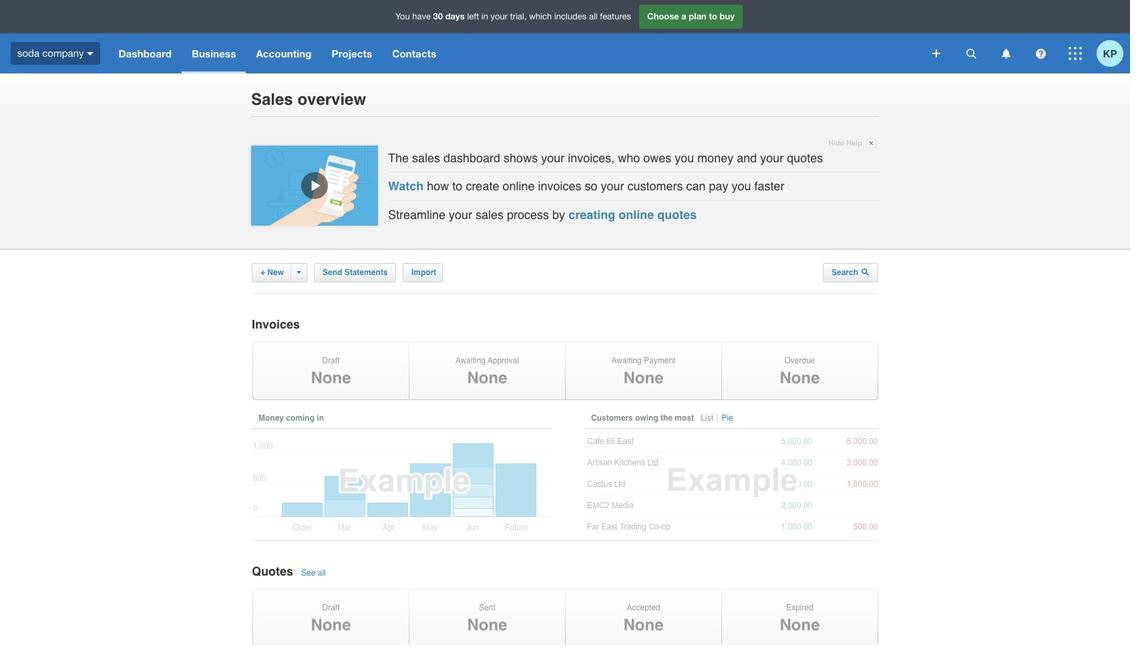 Task type: vqa. For each thing, say whether or not it's contained in the screenshot.
Panel body document
no



Task type: locate. For each thing, give the bounding box(es) containing it.
1 horizontal spatial you
[[732, 179, 751, 193]]

your right and at the top right of the page
[[760, 151, 784, 165]]

search
[[832, 268, 860, 277]]

2 awaiting from the left
[[612, 356, 642, 365]]

awaiting inside awaiting payment none
[[612, 356, 642, 365]]

quotes left hide help link
[[787, 151, 823, 165]]

online
[[503, 179, 535, 193], [619, 208, 654, 222]]

accounting
[[256, 47, 312, 59]]

business
[[192, 47, 236, 59]]

faster
[[754, 179, 785, 193]]

to
[[709, 11, 717, 22], [452, 179, 462, 193]]

0 horizontal spatial online
[[503, 179, 535, 193]]

projects button
[[322, 33, 382, 73]]

0 vertical spatial in
[[481, 12, 488, 22]]

quotes
[[787, 151, 823, 165], [657, 208, 697, 222]]

0 horizontal spatial awaiting
[[455, 356, 486, 365]]

none up coming
[[311, 369, 351, 388]]

your left trial,
[[491, 12, 508, 22]]

none down approval
[[467, 369, 507, 388]]

you right the owes
[[675, 151, 694, 165]]

soda
[[17, 47, 39, 59]]

1 horizontal spatial to
[[709, 11, 717, 22]]

sales down create in the top of the page
[[476, 208, 504, 222]]

accepted none
[[623, 603, 664, 634]]

trial,
[[510, 12, 527, 22]]

overview
[[297, 90, 366, 109]]

overdue none
[[780, 356, 820, 388]]

the
[[661, 413, 673, 423]]

most
[[675, 413, 694, 423]]

overdue
[[784, 356, 815, 365]]

1 horizontal spatial in
[[481, 12, 488, 22]]

banner containing kp
[[0, 0, 1130, 73]]

awaiting for awaiting approval none
[[455, 356, 486, 365]]

0 vertical spatial to
[[709, 11, 717, 22]]

invoices
[[538, 179, 581, 193]]

expired none
[[780, 603, 820, 634]]

0 vertical spatial all
[[589, 12, 598, 22]]

you right pay
[[732, 179, 751, 193]]

in
[[481, 12, 488, 22], [317, 413, 324, 423]]

1 vertical spatial draft
[[322, 603, 340, 612]]

0 vertical spatial you
[[675, 151, 694, 165]]

1 draft from the top
[[322, 356, 340, 365]]

soda company
[[17, 47, 84, 59]]

1 vertical spatial online
[[619, 208, 654, 222]]

owes
[[643, 151, 671, 165]]

1 vertical spatial in
[[317, 413, 324, 423]]

draft none up coming
[[311, 356, 351, 388]]

payment
[[644, 356, 676, 365]]

1 vertical spatial you
[[732, 179, 751, 193]]

you
[[675, 151, 694, 165], [732, 179, 751, 193]]

none down payment
[[623, 369, 664, 388]]

draft none
[[311, 356, 351, 388], [311, 603, 351, 634]]

0 horizontal spatial all
[[318, 568, 326, 578]]

0 vertical spatial quotes
[[787, 151, 823, 165]]

contacts
[[392, 47, 436, 59]]

1 awaiting from the left
[[455, 356, 486, 365]]

awaiting payment none
[[612, 356, 676, 388]]

all
[[589, 12, 598, 22], [318, 568, 326, 578]]

to inside banner
[[709, 11, 717, 22]]

awaiting approval none
[[455, 356, 519, 388]]

svg image
[[1036, 48, 1046, 58]]

money
[[258, 413, 284, 423]]

to left buy
[[709, 11, 717, 22]]

the sales dashboard shows your invoices, who owes you money and your quotes
[[388, 151, 823, 165]]

your up invoices
[[541, 151, 564, 165]]

plan
[[689, 11, 707, 22]]

dashboard
[[119, 47, 172, 59]]

none down sent
[[467, 616, 507, 634]]

awaiting inside awaiting approval none
[[455, 356, 486, 365]]

draft none for approval
[[311, 356, 351, 388]]

online down shows
[[503, 179, 535, 193]]

1 horizontal spatial awaiting
[[612, 356, 642, 365]]

0 vertical spatial online
[[503, 179, 535, 193]]

none
[[311, 369, 351, 388], [467, 369, 507, 388], [623, 369, 664, 388], [780, 369, 820, 388], [311, 616, 351, 634], [467, 616, 507, 634], [623, 616, 664, 634], [780, 616, 820, 634]]

awaiting left approval
[[455, 356, 486, 365]]

1 draft none from the top
[[311, 356, 351, 388]]

in inside the you have 30 days left in your trial, which includes all features
[[481, 12, 488, 22]]

contacts button
[[382, 33, 446, 73]]

0 horizontal spatial sales
[[412, 151, 440, 165]]

creating online quotes link
[[568, 208, 697, 222]]

all inside 'quotes see all'
[[318, 568, 326, 578]]

help
[[846, 139, 862, 148]]

+
[[260, 268, 265, 277]]

1 horizontal spatial quotes
[[787, 151, 823, 165]]

quotes down can
[[657, 208, 697, 222]]

choose a plan to buy
[[647, 11, 735, 22]]

draft none for none
[[311, 603, 351, 634]]

watch link
[[388, 179, 424, 193]]

who
[[618, 151, 640, 165]]

sent
[[479, 603, 495, 612]]

all left features
[[589, 12, 598, 22]]

2 draft from the top
[[322, 603, 340, 612]]

in right left
[[481, 12, 488, 22]]

awaiting left payment
[[612, 356, 642, 365]]

draft none down see all link
[[311, 603, 351, 634]]

new
[[267, 268, 284, 277]]

sales
[[251, 90, 293, 109]]

streamline
[[388, 208, 446, 222]]

to right how
[[452, 179, 462, 193]]

1 vertical spatial to
[[452, 179, 462, 193]]

0 vertical spatial draft none
[[311, 356, 351, 388]]

invoices
[[252, 317, 300, 332]]

search image
[[862, 268, 870, 276]]

pay
[[709, 179, 728, 193]]

0 horizontal spatial in
[[317, 413, 324, 423]]

1 vertical spatial quotes
[[657, 208, 697, 222]]

how
[[427, 179, 449, 193]]

svg image inside the soda company popup button
[[87, 52, 94, 55]]

you
[[395, 12, 410, 22]]

sales
[[412, 151, 440, 165], [476, 208, 504, 222]]

all right the see
[[318, 568, 326, 578]]

dashboard link
[[109, 33, 182, 73]]

none down see all link
[[311, 616, 351, 634]]

1 horizontal spatial online
[[619, 208, 654, 222]]

svg image
[[1069, 47, 1082, 60], [966, 48, 976, 58], [1001, 48, 1010, 58], [932, 49, 940, 57], [87, 52, 94, 55]]

your
[[491, 12, 508, 22], [541, 151, 564, 165], [760, 151, 784, 165], [601, 179, 624, 193], [449, 208, 472, 222]]

2 draft none from the top
[[311, 603, 351, 634]]

pie link
[[720, 413, 737, 423]]

online down customers
[[619, 208, 654, 222]]

none down the accepted
[[623, 616, 664, 634]]

none down overdue
[[780, 369, 820, 388]]

1 vertical spatial sales
[[476, 208, 504, 222]]

none inside awaiting payment none
[[623, 369, 664, 388]]

see
[[301, 568, 315, 578]]

sales right the
[[412, 151, 440, 165]]

expired
[[786, 603, 813, 612]]

1 vertical spatial all
[[318, 568, 326, 578]]

1 horizontal spatial all
[[589, 12, 598, 22]]

in right coming
[[317, 413, 324, 423]]

banner
[[0, 0, 1130, 73]]

30
[[433, 11, 443, 22]]

1 vertical spatial draft none
[[311, 603, 351, 634]]

none inside awaiting approval none
[[467, 369, 507, 388]]

0 vertical spatial draft
[[322, 356, 340, 365]]



Task type: describe. For each thing, give the bounding box(es) containing it.
search link
[[823, 263, 878, 282]]

pie
[[722, 413, 733, 423]]

customers
[[591, 413, 633, 423]]

watch how to create online invoices so your customers can pay you faster
[[388, 179, 785, 193]]

projects
[[332, 47, 372, 59]]

creating
[[568, 208, 615, 222]]

quotes
[[252, 564, 293, 578]]

can
[[686, 179, 706, 193]]

business button
[[182, 33, 246, 73]]

draft for approval
[[322, 356, 340, 365]]

process
[[507, 208, 549, 222]]

0 horizontal spatial to
[[452, 179, 462, 193]]

0 horizontal spatial you
[[675, 151, 694, 165]]

buy
[[720, 11, 735, 22]]

0 horizontal spatial quotes
[[657, 208, 697, 222]]

list
[[701, 413, 713, 423]]

you have 30 days left in your trial, which includes all features
[[395, 11, 631, 22]]

dashboard
[[443, 151, 500, 165]]

statements
[[344, 268, 388, 277]]

+ new
[[260, 268, 284, 277]]

import
[[411, 268, 436, 277]]

0 vertical spatial sales
[[412, 151, 440, 165]]

approval
[[488, 356, 519, 365]]

send
[[323, 268, 342, 277]]

your inside the you have 30 days left in your trial, which includes all features
[[491, 12, 508, 22]]

streamline your sales process by creating online quotes
[[388, 208, 697, 222]]

your right so
[[601, 179, 624, 193]]

money coming in
[[258, 413, 324, 423]]

shows
[[504, 151, 538, 165]]

sales overview
[[251, 90, 366, 109]]

features
[[600, 12, 631, 22]]

list link
[[700, 413, 718, 423]]

accounting button
[[246, 33, 322, 73]]

invoices,
[[568, 151, 615, 165]]

customers
[[627, 179, 683, 193]]

and
[[737, 151, 757, 165]]

hide
[[828, 139, 844, 148]]

money
[[697, 151, 734, 165]]

soda company button
[[0, 33, 109, 73]]

none down 'expired'
[[780, 616, 820, 634]]

company
[[42, 47, 84, 59]]

import link
[[403, 263, 443, 282]]

awaiting for awaiting payment none
[[612, 356, 642, 365]]

create
[[466, 179, 499, 193]]

+ new link
[[252, 263, 307, 282]]

a
[[681, 11, 686, 22]]

see all link
[[300, 568, 329, 578]]

have
[[412, 12, 431, 22]]

the
[[388, 151, 409, 165]]

by
[[552, 208, 565, 222]]

coming
[[286, 413, 315, 423]]

days
[[445, 11, 465, 22]]

hide help
[[828, 139, 862, 148]]

all inside the you have 30 days left in your trial, which includes all features
[[589, 12, 598, 22]]

quotes see all
[[252, 564, 326, 578]]

includes
[[554, 12, 587, 22]]

sent none
[[467, 603, 507, 634]]

your down create in the top of the page
[[449, 208, 472, 222]]

choose
[[647, 11, 679, 22]]

which
[[529, 12, 552, 22]]

1 horizontal spatial sales
[[476, 208, 504, 222]]

watch
[[388, 179, 424, 193]]

send statements link
[[314, 263, 396, 282]]

hide help link
[[828, 136, 877, 151]]

left
[[467, 12, 479, 22]]

so
[[585, 179, 597, 193]]

kp button
[[1097, 33, 1130, 73]]

kp
[[1103, 47, 1117, 59]]

draft for none
[[322, 603, 340, 612]]

customers owing the most
[[591, 413, 696, 423]]

owing
[[635, 413, 658, 423]]

send statements
[[323, 268, 388, 277]]



